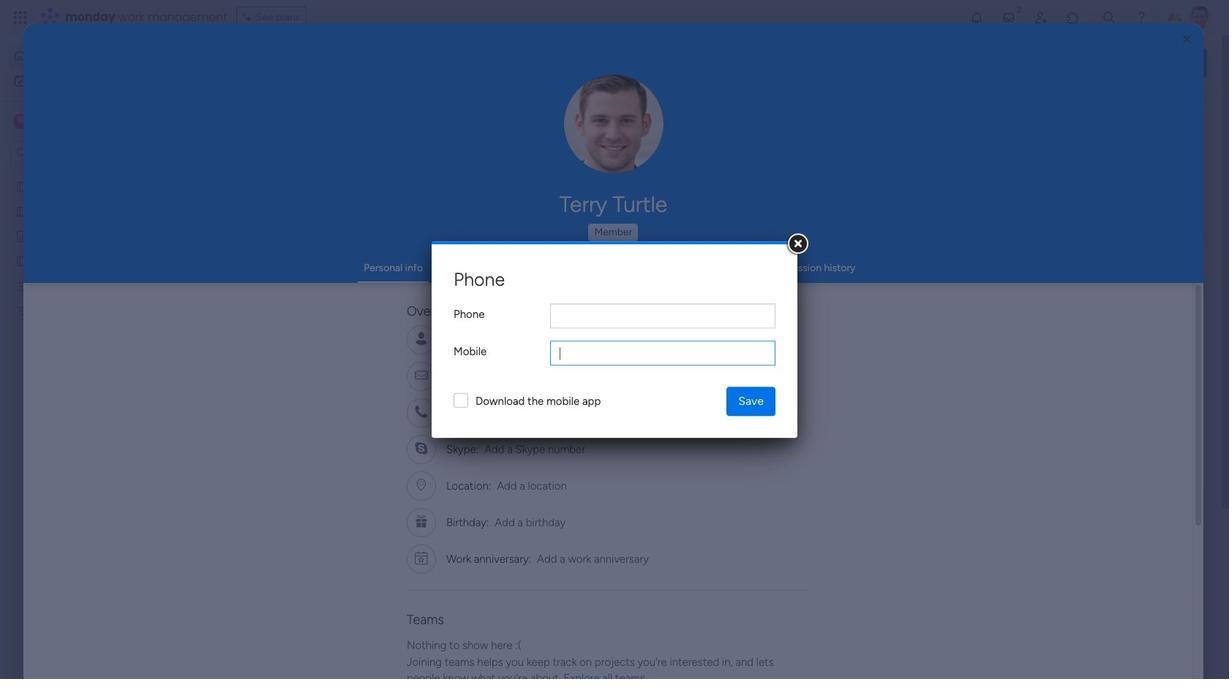 Task type: locate. For each thing, give the bounding box(es) containing it.
see plans image
[[243, 10, 256, 26]]

getting started element
[[988, 533, 1207, 592]]

1 horizontal spatial add to favorites image
[[913, 267, 927, 282]]

0 vertical spatial add to favorites image
[[913, 267, 927, 282]]

search everything image
[[1102, 10, 1117, 25]]

component image
[[244, 290, 258, 303]]

0 horizontal spatial add to favorites image
[[434, 447, 449, 461]]

public board image
[[15, 204, 29, 218], [15, 254, 29, 268], [244, 267, 261, 283], [484, 267, 500, 283]]

monday marketplace image
[[1066, 10, 1081, 25]]

list box
[[0, 171, 187, 521]]

dapulse x slim image
[[1186, 106, 1203, 124]]

templates image image
[[1001, 294, 1194, 395]]

None field
[[550, 304, 776, 329], [550, 341, 776, 366], [550, 304, 776, 329], [550, 341, 776, 366]]

select product image
[[13, 10, 28, 25]]

option
[[0, 173, 187, 176]]

close image
[[1183, 34, 1192, 45]]

invite members image
[[1034, 10, 1049, 25]]

add to favorites image
[[913, 267, 927, 282], [434, 447, 449, 461]]



Task type: vqa. For each thing, say whether or not it's contained in the screenshot.
leftmost component icon
yes



Task type: describe. For each thing, give the bounding box(es) containing it.
workspace image
[[14, 113, 29, 130]]

copied! image
[[610, 371, 621, 382]]

notifications image
[[970, 10, 984, 25]]

workspace image
[[16, 113, 26, 130]]

update feed image
[[1002, 10, 1016, 25]]

2 image
[[1013, 1, 1026, 17]]

copied! image
[[544, 334, 555, 345]]

component image
[[723, 290, 736, 303]]

help image
[[1134, 10, 1149, 25]]

public board image
[[15, 179, 29, 193]]

terry turtle image
[[1188, 6, 1212, 29]]

public dashboard image
[[15, 229, 29, 243]]

help center element
[[988, 604, 1207, 662]]

quick search results list box
[[226, 137, 953, 510]]

1 vertical spatial add to favorites image
[[434, 447, 449, 461]]



